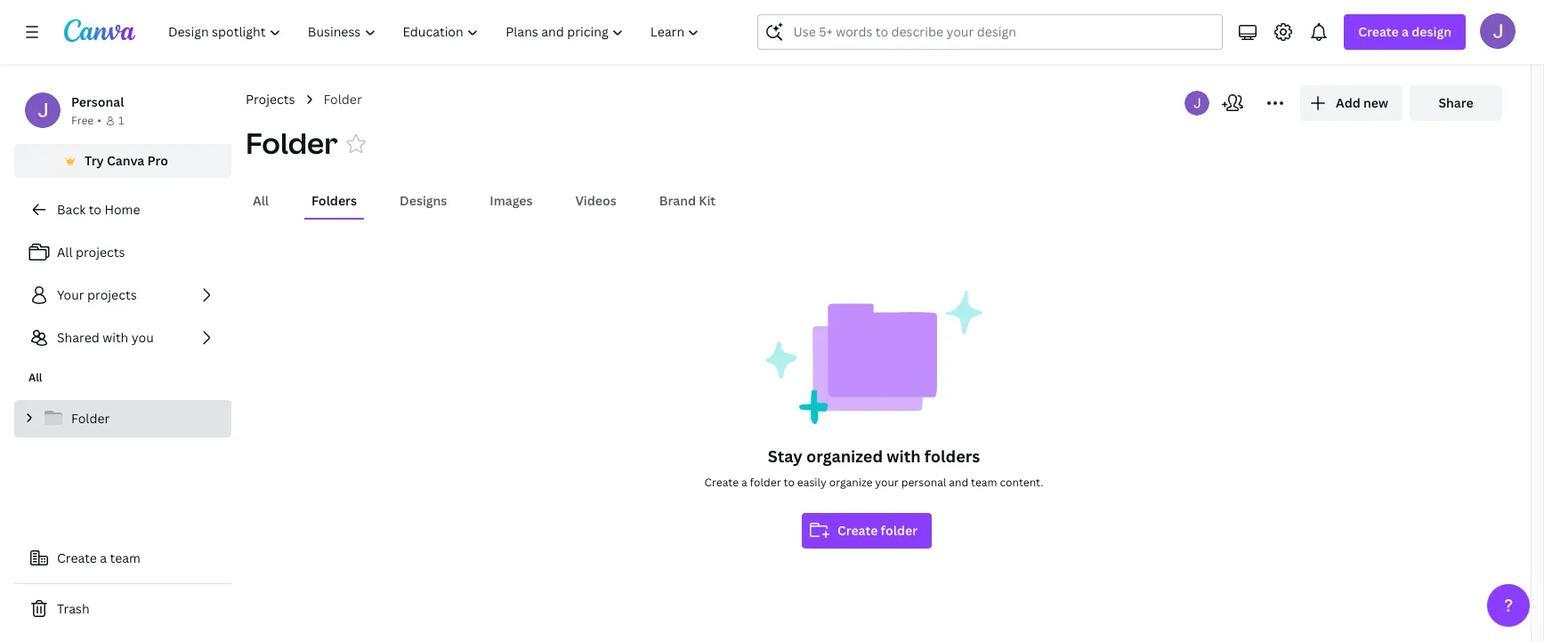Task type: locate. For each thing, give the bounding box(es) containing it.
projects down back to home
[[76, 244, 125, 261]]

team right and
[[971, 475, 998, 491]]

0 horizontal spatial team
[[110, 550, 141, 567]]

with left you
[[103, 329, 128, 346]]

create inside stay organized with folders create a folder to easily organize your personal and team content.
[[705, 475, 739, 491]]

to left easily
[[784, 475, 795, 491]]

0 horizontal spatial to
[[89, 201, 101, 218]]

0 horizontal spatial a
[[100, 550, 107, 567]]

trash
[[57, 601, 90, 618]]

to
[[89, 201, 101, 218], [784, 475, 795, 491]]

1 vertical spatial folder
[[881, 523, 918, 540]]

1 vertical spatial to
[[784, 475, 795, 491]]

0 vertical spatial all
[[253, 192, 269, 209]]

2 vertical spatial all
[[28, 370, 42, 385]]

all
[[253, 192, 269, 209], [57, 244, 73, 261], [28, 370, 42, 385]]

with
[[103, 329, 128, 346], [887, 446, 921, 467]]

create a team
[[57, 550, 141, 567]]

organized
[[807, 446, 883, 467]]

stay organized with folders create a folder to easily organize your personal and team content.
[[705, 446, 1044, 491]]

1 horizontal spatial a
[[742, 475, 748, 491]]

a up trash link
[[100, 550, 107, 567]]

1 vertical spatial with
[[887, 446, 921, 467]]

folders
[[312, 192, 357, 209]]

1 vertical spatial team
[[110, 550, 141, 567]]

0 horizontal spatial folder link
[[14, 401, 231, 438]]

all inside all projects link
[[57, 244, 73, 261]]

1 horizontal spatial to
[[784, 475, 795, 491]]

create
[[1359, 23, 1399, 40], [705, 475, 739, 491], [838, 523, 878, 540], [57, 550, 97, 567]]

new
[[1364, 94, 1389, 111]]

create for create a design
[[1359, 23, 1399, 40]]

2 vertical spatial a
[[100, 550, 107, 567]]

projects for your projects
[[87, 287, 137, 304]]

all inside all button
[[253, 192, 269, 209]]

1 vertical spatial all
[[57, 244, 73, 261]]

0 vertical spatial folder
[[750, 475, 781, 491]]

create folder button
[[802, 514, 932, 549]]

all for all projects
[[57, 244, 73, 261]]

projects
[[76, 244, 125, 261], [87, 287, 137, 304]]

2 horizontal spatial all
[[253, 192, 269, 209]]

back to home link
[[14, 192, 231, 228]]

1 horizontal spatial team
[[971, 475, 998, 491]]

list
[[14, 235, 231, 356]]

home
[[104, 201, 140, 218]]

1 vertical spatial projects
[[87, 287, 137, 304]]

create for create a team
[[57, 550, 97, 567]]

folder
[[324, 91, 362, 108], [246, 124, 338, 162], [71, 410, 110, 427]]

1 horizontal spatial folder link
[[324, 90, 362, 110]]

a inside create a design dropdown button
[[1402, 23, 1409, 40]]

brand kit
[[659, 192, 716, 209]]

team up trash link
[[110, 550, 141, 567]]

1 horizontal spatial with
[[887, 446, 921, 467]]

images button
[[483, 184, 540, 218]]

your
[[875, 475, 899, 491]]

folder link up the folder button
[[324, 90, 362, 110]]

to inside stay organized with folders create a folder to easily organize your personal and team content.
[[784, 475, 795, 491]]

folder down projects 'link'
[[246, 124, 338, 162]]

0 vertical spatial with
[[103, 329, 128, 346]]

2 vertical spatial folder
[[71, 410, 110, 427]]

team inside stay organized with folders create a folder to easily organize your personal and team content.
[[971, 475, 998, 491]]

create folder
[[838, 523, 918, 540]]

jacob simon image
[[1481, 13, 1516, 49]]

0 horizontal spatial all
[[28, 370, 42, 385]]

0 horizontal spatial with
[[103, 329, 128, 346]]

back to home
[[57, 201, 140, 218]]

free •
[[71, 113, 101, 128]]

your
[[57, 287, 84, 304]]

all for all button
[[253, 192, 269, 209]]

design
[[1412, 23, 1452, 40]]

you
[[132, 329, 154, 346]]

2 horizontal spatial a
[[1402, 23, 1409, 40]]

with up your
[[887, 446, 921, 467]]

1 horizontal spatial all
[[57, 244, 73, 261]]

folder
[[750, 475, 781, 491], [881, 523, 918, 540]]

a left easily
[[742, 475, 748, 491]]

a inside create a team button
[[100, 550, 107, 567]]

folder down your
[[881, 523, 918, 540]]

projects for all projects
[[76, 244, 125, 261]]

folders
[[925, 446, 980, 467]]

0 horizontal spatial folder
[[750, 475, 781, 491]]

folder link
[[324, 90, 362, 110], [14, 401, 231, 438]]

team
[[971, 475, 998, 491], [110, 550, 141, 567]]

0 vertical spatial projects
[[76, 244, 125, 261]]

trash link
[[14, 592, 231, 628]]

try
[[85, 152, 104, 169]]

projects
[[246, 91, 295, 108]]

create inside dropdown button
[[1359, 23, 1399, 40]]

projects link
[[246, 90, 295, 110]]

0 vertical spatial team
[[971, 475, 998, 491]]

0 vertical spatial a
[[1402, 23, 1409, 40]]

1 vertical spatial folder link
[[14, 401, 231, 438]]

folder down shared
[[71, 410, 110, 427]]

folder down stay
[[750, 475, 781, 491]]

folder link down "shared with you" link on the left
[[14, 401, 231, 438]]

•
[[97, 113, 101, 128]]

personal
[[902, 475, 947, 491]]

None search field
[[758, 14, 1224, 50]]

a left design
[[1402, 23, 1409, 40]]

1 vertical spatial a
[[742, 475, 748, 491]]

folder up the folder button
[[324, 91, 362, 108]]

a inside stay organized with folders create a folder to easily organize your personal and team content.
[[742, 475, 748, 491]]

projects right your at left
[[87, 287, 137, 304]]

to right "back"
[[89, 201, 101, 218]]

add
[[1336, 94, 1361, 111]]

1 horizontal spatial folder
[[881, 523, 918, 540]]

a
[[1402, 23, 1409, 40], [742, 475, 748, 491], [100, 550, 107, 567]]

top level navigation element
[[157, 14, 715, 50]]

1
[[118, 113, 124, 128]]

team inside button
[[110, 550, 141, 567]]



Task type: describe. For each thing, give the bounding box(es) containing it.
a for design
[[1402, 23, 1409, 40]]

add new button
[[1301, 85, 1403, 121]]

shared with you
[[57, 329, 154, 346]]

content.
[[1000, 475, 1044, 491]]

designs button
[[393, 184, 454, 218]]

your projects
[[57, 287, 137, 304]]

folders button
[[305, 184, 364, 218]]

all projects
[[57, 244, 125, 261]]

organize
[[830, 475, 873, 491]]

and
[[949, 475, 969, 491]]

pro
[[147, 152, 168, 169]]

videos
[[576, 192, 617, 209]]

with inside stay organized with folders create a folder to easily organize your personal and team content.
[[887, 446, 921, 467]]

easily
[[798, 475, 827, 491]]

personal
[[71, 93, 124, 110]]

brand
[[659, 192, 696, 209]]

free
[[71, 113, 94, 128]]

images
[[490, 192, 533, 209]]

list containing all projects
[[14, 235, 231, 356]]

all button
[[246, 184, 276, 218]]

0 vertical spatial folder
[[324, 91, 362, 108]]

create a team button
[[14, 541, 231, 577]]

add new
[[1336, 94, 1389, 111]]

create a design button
[[1345, 14, 1466, 50]]

create for create folder
[[838, 523, 878, 540]]

folder inside button
[[881, 523, 918, 540]]

shared
[[57, 329, 99, 346]]

Search search field
[[794, 15, 1188, 49]]

try canva pro button
[[14, 144, 231, 178]]

create a design
[[1359, 23, 1452, 40]]

share button
[[1410, 85, 1503, 121]]

brand kit button
[[652, 184, 723, 218]]

a for team
[[100, 550, 107, 567]]

canva
[[107, 152, 144, 169]]

kit
[[699, 192, 716, 209]]

stay
[[768, 446, 803, 467]]

folder inside stay organized with folders create a folder to easily organize your personal and team content.
[[750, 475, 781, 491]]

1 vertical spatial folder
[[246, 124, 338, 162]]

0 vertical spatial to
[[89, 201, 101, 218]]

share
[[1439, 94, 1474, 111]]

all projects link
[[14, 235, 231, 271]]

back
[[57, 201, 86, 218]]

0 vertical spatial folder link
[[324, 90, 362, 110]]

try canva pro
[[85, 152, 168, 169]]

folder button
[[246, 124, 338, 163]]

your projects link
[[14, 278, 231, 313]]

videos button
[[568, 184, 624, 218]]

shared with you link
[[14, 321, 231, 356]]

designs
[[400, 192, 447, 209]]



Task type: vqa. For each thing, say whether or not it's contained in the screenshot.
Save
no



